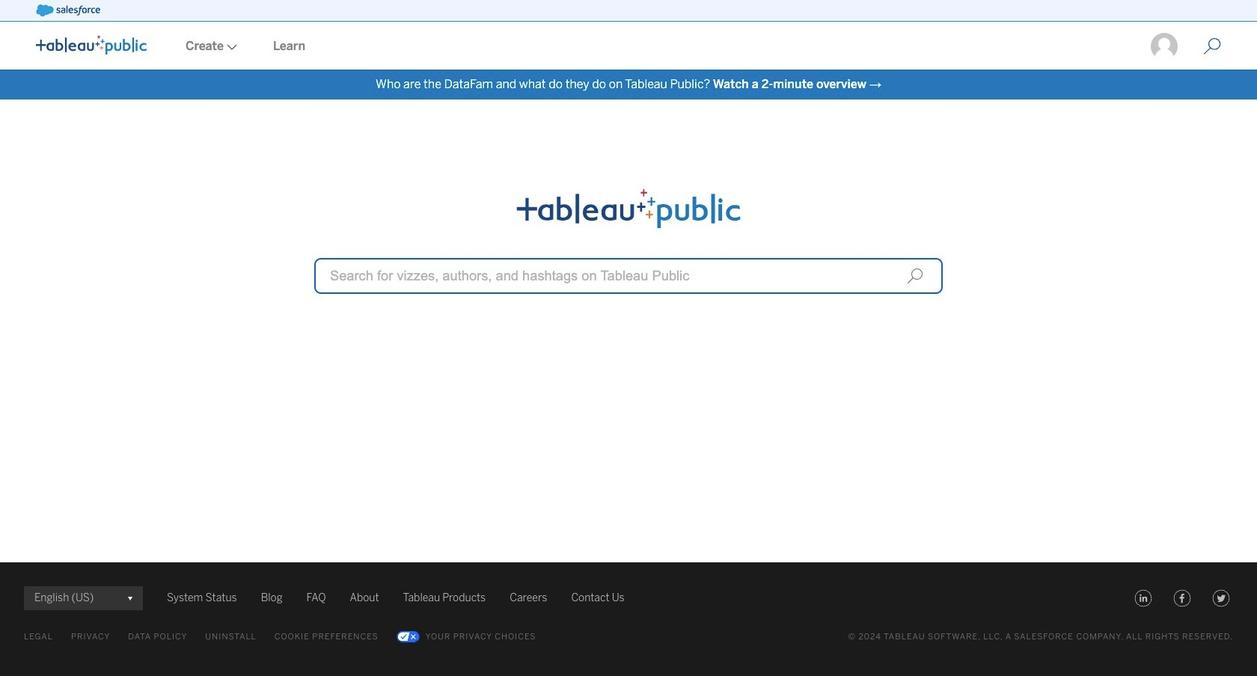 Task type: locate. For each thing, give the bounding box(es) containing it.
selected language element
[[34, 587, 133, 611]]

logo image
[[36, 35, 147, 55]]

create image
[[224, 44, 237, 50]]



Task type: describe. For each thing, give the bounding box(es) containing it.
search image
[[907, 268, 924, 285]]

go to search image
[[1186, 37, 1240, 55]]

tara.schultz image
[[1150, 31, 1180, 61]]

salesforce logo image
[[36, 4, 100, 16]]

Search input field
[[314, 258, 943, 294]]



Task type: vqa. For each thing, say whether or not it's contained in the screenshot.
Search image
yes



